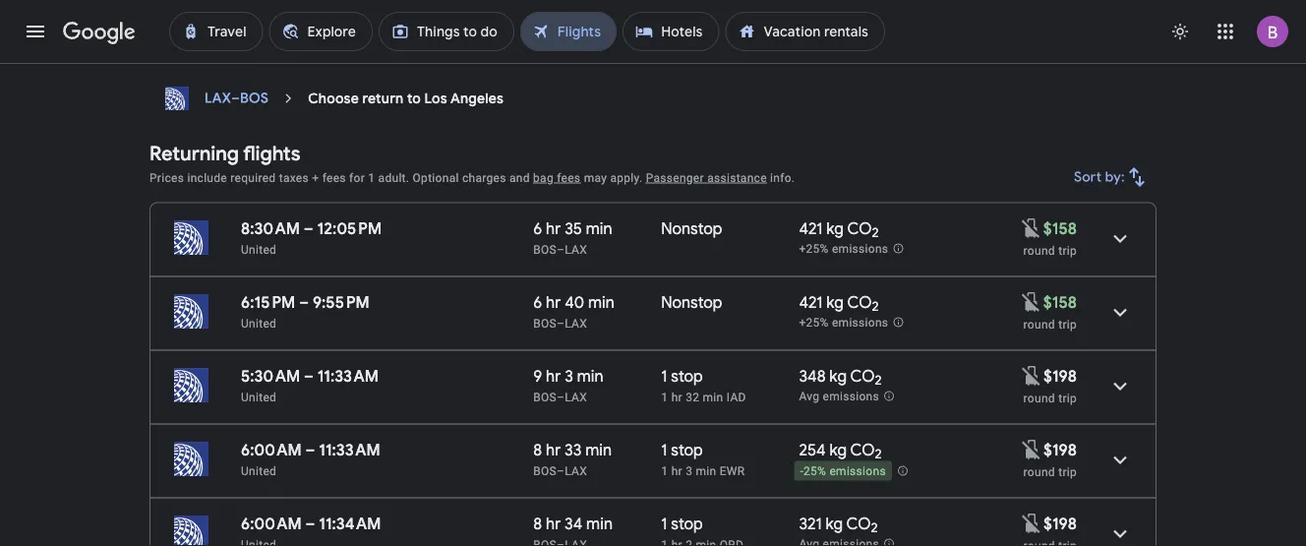 Task type: vqa. For each thing, say whether or not it's contained in the screenshot.
$198 for 348
yes



Task type: locate. For each thing, give the bounding box(es) containing it.
3 left ewr on the right
[[686, 464, 693, 478]]

2 vertical spatial $198
[[1044, 514, 1077, 534]]

round trip
[[1024, 244, 1077, 257], [1024, 317, 1077, 331], [1024, 391, 1077, 405], [1024, 465, 1077, 479]]

4 round trip from the top
[[1024, 465, 1077, 479]]

choose return to los angeles
[[308, 90, 504, 107]]

Departure time: 6:00 AM. text field
[[241, 440, 302, 460]]

trip
[[1059, 244, 1077, 257], [1059, 317, 1077, 331], [1059, 391, 1077, 405], [1059, 465, 1077, 479]]

1 8 from the top
[[534, 440, 542, 460]]

1 stop flight. element down the 32 at the bottom right of the page
[[662, 440, 703, 463]]

–
[[231, 90, 240, 107], [304, 218, 314, 239], [557, 243, 565, 256], [299, 292, 309, 312], [557, 316, 565, 330], [304, 366, 314, 386], [557, 390, 565, 404], [306, 440, 315, 460], [557, 464, 565, 478], [306, 514, 315, 534]]

bags
[[472, 6, 504, 24]]

1 vertical spatial +25%
[[799, 316, 829, 330]]

– up returning flights
[[231, 90, 240, 107]]

1 vertical spatial stop
[[671, 440, 703, 460]]

$198 left flight details. leaves boston logan international airport at 5:30 am on saturday, december 9 and arrives at los angeles international airport at 11:33 am on saturday, december 9. icon
[[1044, 366, 1077, 386]]

+25%
[[799, 242, 829, 256], [799, 316, 829, 330]]

min right 40
[[588, 292, 615, 312]]

1 vertical spatial 8
[[534, 514, 542, 534]]

321
[[799, 514, 822, 534]]

this price for this flight doesn't include overhead bin access. if you need a carry-on bag, use the bags filter to update prices. image down 198 us dollars text field
[[1020, 511, 1044, 535]]

0 vertical spatial 3
[[565, 366, 573, 386]]

bos down "9"
[[534, 390, 557, 404]]

1 stop flight. element down layover (1 of 1) is a 1 hr 3 min layover at newark liberty international airport in newark. element
[[662, 514, 703, 537]]

2
[[872, 225, 879, 241], [872, 298, 879, 315], [875, 372, 882, 389], [875, 446, 882, 463], [871, 520, 878, 536]]

min right 34
[[587, 514, 613, 534]]

connecting airports
[[853, 6, 985, 24]]

3 right "9"
[[565, 366, 573, 386]]

1 stop flight. element up the 32 at the bottom right of the page
[[662, 366, 703, 389]]

1 +25% emissions from the top
[[799, 242, 889, 256]]

nonstop down passenger assistance button
[[662, 218, 723, 239]]

min for 8 hr 33 min bos – lax
[[586, 440, 612, 460]]

2 vertical spatial stop
[[671, 514, 703, 534]]

2 this price for this flight doesn't include overhead bin access. if you need a carry-on bag, use the bags filter to update prices. image from the top
[[1020, 290, 1044, 314]]

0 vertical spatial +25%
[[799, 242, 829, 256]]

sort
[[1075, 168, 1103, 186]]

$158 for 6 hr 35 min
[[1044, 218, 1077, 239]]

11:33 am inside the 6:00 am – 11:33 am united
[[319, 440, 380, 460]]

3 inside 9 hr 3 min bos – lax
[[565, 366, 573, 386]]

total duration 8 hr 34 min. element
[[534, 514, 662, 537]]

lax down total duration 9 hr 3 min. element
[[565, 390, 587, 404]]

3 trip from the top
[[1059, 391, 1077, 405]]

1 $198 from the top
[[1044, 366, 1077, 386]]

lax down 33
[[565, 464, 587, 478]]

Arrival time: 12:05 PM. text field
[[317, 218, 382, 239]]

1 vertical spatial 421 kg co 2
[[799, 292, 879, 315]]

8:30 am – 12:05 pm united
[[241, 218, 382, 256]]

trip down 198 us dollars text field
[[1059, 465, 1077, 479]]

this price for this flight doesn't include overhead bin access. if you need a carry-on bag, use the bags filter to update prices. image
[[1020, 216, 1044, 240], [1020, 290, 1044, 314], [1020, 438, 1044, 461], [1020, 511, 1044, 535]]

$198
[[1044, 366, 1077, 386], [1044, 440, 1077, 460], [1044, 514, 1077, 534]]

hr left 35
[[546, 218, 561, 239]]

3
[[565, 366, 573, 386], [686, 464, 693, 478]]

3 round from the top
[[1024, 391, 1056, 405]]

1 vertical spatial +25% emissions
[[799, 316, 889, 330]]

1 inside 1 stop flight. element
[[662, 514, 668, 534]]

nonstop flight. element down passenger assistance button
[[662, 218, 723, 242]]

united inside the 6:00 am – 11:33 am united
[[241, 464, 277, 478]]

nonstop flight. element
[[662, 218, 723, 242], [662, 292, 723, 315]]

1 421 kg co 2 from the top
[[799, 218, 879, 241]]

1 vertical spatial nonstop
[[662, 292, 723, 312]]

min inside 1 stop 1 hr 3 min ewr
[[696, 464, 717, 478]]

leaves boston logan international airport at 6:00 am on saturday, december 9 and arrives at los angeles international airport at 11:33 am on saturday, december 9. element
[[241, 440, 380, 460]]

stop up layover (1 of 1) is a 1 hr 3 min layover at newark liberty international airport in newark. element
[[671, 440, 703, 460]]

4 this price for this flight doesn't include overhead bin access. if you need a carry-on bag, use the bags filter to update prices. image from the top
[[1020, 511, 1044, 535]]

2 6:00 am from the top
[[241, 514, 302, 534]]

0 vertical spatial 421 kg co 2
[[799, 218, 879, 241]]

hr inside 6 hr 40 min bos – lax
[[546, 292, 561, 312]]

1 round trip from the top
[[1024, 244, 1077, 257]]

1 horizontal spatial fees
[[557, 171, 581, 184]]

Arrival time: 11:34 AM. text field
[[319, 514, 381, 534]]

0 vertical spatial 11:33 am
[[318, 366, 379, 386]]

– down 35
[[557, 243, 565, 256]]

6:00 am
[[241, 440, 302, 460], [241, 514, 302, 534]]

co
[[848, 218, 872, 239], [848, 292, 872, 312], [851, 366, 875, 386], [851, 440, 875, 460], [847, 514, 871, 534]]

– right 5:30 am "text field" in the bottom left of the page
[[304, 366, 314, 386]]

bos up "9"
[[534, 316, 557, 330]]

2 421 from the top
[[799, 292, 823, 312]]

price
[[557, 6, 591, 24]]

198 US dollars text field
[[1044, 440, 1077, 460]]

$198 for 321
[[1044, 514, 1077, 534]]

– down total duration 9 hr 3 min. element
[[557, 390, 565, 404]]

2 for 35
[[872, 225, 879, 241]]

8 inside total duration 8 hr 34 min. element
[[534, 514, 542, 534]]

6:00 am – 11:34 am
[[241, 514, 381, 534]]

iad
[[727, 390, 747, 404]]

trip for 9 hr 3 min
[[1059, 391, 1077, 405]]

0 vertical spatial nonstop flight. element
[[662, 218, 723, 242]]

8 hr 34 min
[[534, 514, 613, 534]]

421
[[799, 218, 823, 239], [799, 292, 823, 312]]

1 +25% from the top
[[799, 242, 829, 256]]

bos for 6 hr 35 min
[[534, 243, 557, 256]]

lax for 9 hr 3 min
[[565, 390, 587, 404]]

hr inside 8 hr 33 min bos – lax
[[546, 440, 561, 460]]

united inside 6:15 pm – 9:55 pm united
[[241, 316, 277, 330]]

– down 33
[[557, 464, 565, 478]]

11:33 am up 11:34 am in the left bottom of the page
[[319, 440, 380, 460]]

9:55 pm
[[313, 292, 370, 312]]

0 vertical spatial $158
[[1044, 218, 1077, 239]]

1 stop flight. element
[[662, 366, 703, 389], [662, 440, 703, 463], [662, 514, 703, 537]]

1 united from the top
[[241, 243, 277, 256]]

– inside 8:30 am – 12:05 pm united
[[304, 218, 314, 239]]

stops button
[[268, 0, 350, 31]]

2 round from the top
[[1024, 317, 1056, 331]]

round down 158 us dollars text box
[[1024, 317, 1056, 331]]

for
[[349, 171, 365, 184]]

2 vertical spatial 1 stop flight. element
[[662, 514, 703, 537]]

hr inside 6 hr 35 min bos – lax
[[546, 218, 561, 239]]

kg for 9 hr 3 min
[[830, 366, 847, 386]]

bos
[[240, 90, 269, 107], [534, 243, 557, 256], [534, 316, 557, 330], [534, 390, 557, 404], [534, 464, 557, 478]]

11:33 am for 5:30 am
[[318, 366, 379, 386]]

round trip down $198 text box
[[1024, 391, 1077, 405]]

none search field containing all filters
[[150, 0, 1157, 63]]

2 +25% emissions from the top
[[799, 316, 889, 330]]

sort by:
[[1075, 168, 1126, 186]]

co for 8 hr 33 min
[[851, 440, 875, 460]]

1 stop 1 hr 3 min ewr
[[662, 440, 745, 478]]

emissions button
[[724, 0, 834, 31]]

1 round from the top
[[1024, 244, 1056, 257]]

0 vertical spatial nonstop
[[662, 218, 723, 239]]

kg
[[827, 218, 844, 239], [827, 292, 844, 312], [830, 366, 847, 386], [830, 440, 847, 460], [826, 514, 843, 534]]

1 vertical spatial $158
[[1044, 292, 1077, 312]]

2 $198 from the top
[[1044, 440, 1077, 460]]

total duration 6 hr 35 min. element
[[534, 218, 662, 242]]

8
[[534, 440, 542, 460], [534, 514, 542, 534]]

6 hr 40 min bos – lax
[[534, 292, 615, 330]]

1 trip from the top
[[1059, 244, 1077, 257]]

sort by: button
[[1067, 154, 1157, 201]]

round trip down 158 us dollars text box
[[1024, 317, 1077, 331]]

adult.
[[378, 171, 410, 184]]

2 inside 254 kg co 2
[[875, 446, 882, 463]]

bos down total duration 6 hr 35 min. "element"
[[534, 243, 557, 256]]

co for 8 hr 34 min
[[847, 514, 871, 534]]

co inside 348 kg co 2
[[851, 366, 875, 386]]

1 6:00 am from the top
[[241, 440, 302, 460]]

stop inside '1 stop 1 hr 32 min iad'
[[671, 366, 703, 386]]

lax
[[205, 90, 231, 107], [565, 243, 587, 256], [565, 316, 587, 330], [565, 390, 587, 404], [565, 464, 587, 478]]

1 right for
[[368, 171, 375, 184]]

– right 6:00 am text field
[[306, 440, 315, 460]]

3 this price for this flight doesn't include overhead bin access. if you need a carry-on bag, use the bags filter to update prices. image from the top
[[1020, 438, 1044, 461]]

this price for this flight doesn't include overhead bin access. if you need a carry-on bag, use the bags filter to update prices. image up 158 us dollars text box
[[1020, 216, 1044, 240]]

6:00 am for 6:00 am – 11:34 am
[[241, 514, 302, 534]]

1 $158 from the top
[[1044, 218, 1077, 239]]

3 $198 from the top
[[1044, 514, 1077, 534]]

min right 35
[[586, 218, 613, 239]]

co inside 254 kg co 2
[[851, 440, 875, 460]]

$198 left flight details. leaves boston logan international airport at 6:00 am on saturday, december 9 and arrives at los angeles international airport at 11:34 am on saturday, december 9. icon
[[1044, 514, 1077, 534]]

6 inside 6 hr 35 min bos – lax
[[534, 218, 542, 239]]

5:30 am
[[241, 366, 300, 386]]

– inside 5:30 am – 11:33 am united
[[304, 366, 314, 386]]

6 left 40
[[534, 292, 542, 312]]

3 united from the top
[[241, 390, 277, 404]]

lax inside 8 hr 33 min bos – lax
[[565, 464, 587, 478]]

1 vertical spatial 3
[[686, 464, 693, 478]]

hr for 8 hr 34 min
[[546, 514, 561, 534]]

emissions
[[832, 242, 889, 256], [832, 316, 889, 330], [823, 390, 880, 404], [830, 465, 886, 478]]

0 vertical spatial $198
[[1044, 366, 1077, 386]]

round for 6 hr 35 min
[[1024, 244, 1056, 257]]

4 trip from the top
[[1059, 465, 1077, 479]]

this price for this flight doesn't include overhead bin access. if you need a carry-on bag, use the bags filter to update prices. image
[[1020, 364, 1044, 387]]

times
[[644, 6, 683, 24]]

min right "9"
[[577, 366, 604, 386]]

nonstop flight. element for 6 hr 40 min
[[662, 292, 723, 315]]

2 1 stop flight. element from the top
[[662, 440, 703, 463]]

round down 198 us dollars text field
[[1024, 465, 1056, 479]]

ewr
[[720, 464, 745, 478]]

united down 8:30 am text box
[[241, 243, 277, 256]]

hr for 6 hr 40 min bos – lax
[[546, 292, 561, 312]]

1 stop from the top
[[671, 366, 703, 386]]

leaves boston logan international airport at 8:30 am on saturday, december 9 and arrives at los angeles international airport at 12:05 pm on saturday, december 9. element
[[241, 218, 382, 239]]

2 round trip from the top
[[1024, 317, 1077, 331]]

round trip for 8 hr 33 min
[[1024, 465, 1077, 479]]

6
[[534, 218, 542, 239], [534, 292, 542, 312]]

0 horizontal spatial 3
[[565, 366, 573, 386]]

flights
[[243, 141, 301, 166]]

bos up flights
[[240, 90, 269, 107]]

hr left the 32 at the bottom right of the page
[[672, 390, 683, 404]]

kg inside 321 kg co 2
[[826, 514, 843, 534]]

1 this price for this flight doesn't include overhead bin access. if you need a carry-on bag, use the bags filter to update prices. image from the top
[[1020, 216, 1044, 240]]

– inside 6 hr 40 min bos – lax
[[557, 316, 565, 330]]

round for 6 hr 40 min
[[1024, 317, 1056, 331]]

8 left 34
[[534, 514, 542, 534]]

returning
[[150, 141, 239, 166]]

1
[[368, 171, 375, 184], [662, 366, 668, 386], [662, 390, 669, 404], [662, 440, 668, 460], [662, 464, 669, 478], [662, 514, 668, 534]]

0 vertical spatial stop
[[671, 366, 703, 386]]

$158 left the flight details. leaves boston logan international airport at 6:15 pm on saturday, december 9 and arrives at los angeles international airport at 9:55 pm on saturday, december 9. icon
[[1044, 292, 1077, 312]]

2 fees from the left
[[557, 171, 581, 184]]

lax inside 6 hr 35 min bos – lax
[[565, 243, 587, 256]]

6 left 35
[[534, 218, 542, 239]]

this price for this flight doesn't include overhead bin access. if you need a carry-on bag, use the bags filter to update prices. image for 40
[[1020, 290, 1044, 314]]

fees
[[322, 171, 346, 184], [557, 171, 581, 184]]

2 421 kg co 2 from the top
[[799, 292, 879, 315]]

32
[[686, 390, 700, 404]]

trip down $158 text box
[[1059, 244, 1077, 257]]

round trip down $158 text box
[[1024, 244, 1077, 257]]

0 horizontal spatial fees
[[322, 171, 346, 184]]

required
[[231, 171, 276, 184]]

4 round from the top
[[1024, 465, 1056, 479]]

may
[[584, 171, 607, 184]]

11:33 am
[[318, 366, 379, 386], [319, 440, 380, 460]]

min inside 9 hr 3 min bos – lax
[[577, 366, 604, 386]]

2 for 33
[[875, 446, 882, 463]]

hr inside 9 hr 3 min bos – lax
[[546, 366, 561, 386]]

nonstop up '1 stop 1 hr 32 min iad' on the right of page
[[662, 292, 723, 312]]

bos down total duration 8 hr 33 min. "element"
[[534, 464, 557, 478]]

1 left the 32 at the bottom right of the page
[[662, 390, 669, 404]]

0 vertical spatial +25% emissions
[[799, 242, 889, 256]]

emissions for 9 hr 3 min
[[823, 390, 880, 404]]

united
[[241, 243, 277, 256], [241, 316, 277, 330], [241, 390, 277, 404], [241, 464, 277, 478]]

kg inside 254 kg co 2
[[830, 440, 847, 460]]

421 kg co 2
[[799, 218, 879, 241], [799, 292, 879, 315]]

Arrival time: 11:33 AM. text field
[[318, 366, 379, 386]]

min for 6 hr 35 min bos – lax
[[586, 218, 613, 239]]

$198 for 254
[[1044, 440, 1077, 460]]

min right the 32 at the bottom right of the page
[[703, 390, 724, 404]]

min right 33
[[586, 440, 612, 460]]

0 vertical spatial 1 stop flight. element
[[662, 366, 703, 389]]

– inside 9 hr 3 min bos – lax
[[557, 390, 565, 404]]

0 vertical spatial 421
[[799, 218, 823, 239]]

this price for this flight doesn't include overhead bin access. if you need a carry-on bag, use the bags filter to update prices. image up this price for this flight doesn't include overhead bin access. if you need a carry-on bag, use the bags filter to update prices. image
[[1020, 290, 1044, 314]]

charges
[[462, 171, 506, 184]]

+25% emissions
[[799, 242, 889, 256], [799, 316, 889, 330]]

– inside 6 hr 35 min bos – lax
[[557, 243, 565, 256]]

2 trip from the top
[[1059, 317, 1077, 331]]

2 6 from the top
[[534, 292, 542, 312]]

1 1 stop flight. element from the top
[[662, 366, 703, 389]]

stop for 1 stop 1 hr 32 min iad
[[671, 366, 703, 386]]

2 united from the top
[[241, 316, 277, 330]]

round for 8 hr 33 min
[[1024, 465, 1056, 479]]

hr right "9"
[[546, 366, 561, 386]]

fees right +
[[322, 171, 346, 184]]

+
[[312, 171, 319, 184]]

$158
[[1044, 218, 1077, 239], [1044, 292, 1077, 312]]

fees right 'bag'
[[557, 171, 581, 184]]

3 1 stop flight. element from the top
[[662, 514, 703, 537]]

bos inside 8 hr 33 min bos – lax
[[534, 464, 557, 478]]

1 6 from the top
[[534, 218, 542, 239]]

$158 down sort on the right
[[1044, 218, 1077, 239]]

hr inside '1 stop 1 hr 32 min iad'
[[672, 390, 683, 404]]

1 vertical spatial 11:33 am
[[319, 440, 380, 460]]

421 kg co 2 for 6 hr 40 min
[[799, 292, 879, 315]]

1 nonstop from the top
[[662, 218, 723, 239]]

2 +25% from the top
[[799, 316, 829, 330]]

6:00 am down 6:00 am text field
[[241, 514, 302, 534]]

6 inside 6 hr 40 min bos – lax
[[534, 292, 542, 312]]

1 up layover (1 of 1) is a 1 hr 32 min layover at dulles international airport in washington. element
[[662, 366, 668, 386]]

bos for 8 hr 33 min
[[534, 464, 557, 478]]

round trip down 198 us dollars text field
[[1024, 465, 1077, 479]]

emissions for 6 hr 35 min
[[832, 242, 889, 256]]

bos inside 6 hr 40 min bos – lax
[[534, 316, 557, 330]]

min inside 6 hr 35 min bos – lax
[[586, 218, 613, 239]]

1 vertical spatial 421
[[799, 292, 823, 312]]

1 vertical spatial nonstop flight. element
[[662, 292, 723, 315]]

6:00 am up 6:00 am text box
[[241, 440, 302, 460]]

6 for 6 hr 35 min
[[534, 218, 542, 239]]

passenger
[[646, 171, 704, 184]]

hr left 40
[[546, 292, 561, 312]]

united down 6:00 am text field
[[241, 464, 277, 478]]

2 $158 from the top
[[1044, 292, 1077, 312]]

11:33 am inside 5:30 am – 11:33 am united
[[318, 366, 379, 386]]

lax inside 6 hr 40 min bos – lax
[[565, 316, 587, 330]]

lax inside 9 hr 3 min bos – lax
[[565, 390, 587, 404]]

1 stop 1 hr 32 min iad
[[662, 366, 747, 404]]

flight details. leaves boston logan international airport at 6:00 am on saturday, december 9 and arrives at los angeles international airport at 11:33 am on saturday, december 9. image
[[1097, 436, 1144, 484]]

stop
[[671, 366, 703, 386], [671, 440, 703, 460], [671, 514, 703, 534]]

6:00 am inside the 6:00 am – 11:33 am united
[[241, 440, 302, 460]]

2 nonstop flight. element from the top
[[662, 292, 723, 315]]

hr left 34
[[546, 514, 561, 534]]

lax down 35
[[565, 243, 587, 256]]

3 stop from the top
[[671, 514, 703, 534]]

times button
[[632, 0, 716, 31]]

Departure time: 6:15 PM. text field
[[241, 292, 296, 312]]

2 nonstop from the top
[[662, 292, 723, 312]]

2 inside 348 kg co 2
[[875, 372, 882, 389]]

2 for 3
[[875, 372, 882, 389]]

united down '6:15 pm'
[[241, 316, 277, 330]]

trip down $198 text box
[[1059, 391, 1077, 405]]

2 8 from the top
[[534, 514, 542, 534]]

bos inside 9 hr 3 min bos – lax
[[534, 390, 557, 404]]

nonstop
[[662, 218, 723, 239], [662, 292, 723, 312]]

round
[[1024, 244, 1056, 257], [1024, 317, 1056, 331], [1024, 391, 1056, 405], [1024, 465, 1056, 479]]

33
[[565, 440, 582, 460]]

421 for 6 hr 40 min
[[799, 292, 823, 312]]

stop up the 32 at the bottom right of the page
[[671, 366, 703, 386]]

round down $158 text box
[[1024, 244, 1056, 257]]

1 stop flight. element for 8 hr 34 min
[[662, 514, 703, 537]]

united for 6:00 am
[[241, 464, 277, 478]]

hr for 8 hr 33 min bos – lax
[[546, 440, 561, 460]]

1 vertical spatial 6
[[534, 292, 542, 312]]

1 vertical spatial 6:00 am
[[241, 514, 302, 534]]

1 down 1 stop 1 hr 3 min ewr
[[662, 514, 668, 534]]

2 for 40
[[872, 298, 879, 315]]

trip down 158 us dollars text box
[[1059, 317, 1077, 331]]

– right 6:15 pm text field
[[299, 292, 309, 312]]

2 stop from the top
[[671, 440, 703, 460]]

+25% emissions for 6 hr 40 min
[[799, 316, 889, 330]]

min inside 8 hr 33 min bos – lax
[[586, 440, 612, 460]]

1 nonstop flight. element from the top
[[662, 218, 723, 242]]

min inside '1 stop 1 hr 32 min iad'
[[703, 390, 724, 404]]

min inside 6 hr 40 min bos – lax
[[588, 292, 615, 312]]

1 horizontal spatial 3
[[686, 464, 693, 478]]

min left ewr on the right
[[696, 464, 717, 478]]

1 vertical spatial 1 stop flight. element
[[662, 440, 703, 463]]

stop down layover (1 of 1) is a 1 hr 3 min layover at newark liberty international airport in newark. element
[[671, 514, 703, 534]]

hr left 33
[[546, 440, 561, 460]]

co inside 321 kg co 2
[[847, 514, 871, 534]]

this price for this flight doesn't include overhead bin access. if you need a carry-on bag, use the bags filter to update prices. image down this price for this flight doesn't include overhead bin access. if you need a carry-on bag, use the bags filter to update prices. image
[[1020, 438, 1044, 461]]

1 vertical spatial $198
[[1044, 440, 1077, 460]]

3 round trip from the top
[[1024, 391, 1077, 405]]

stop for 1 stop
[[671, 514, 703, 534]]

11:33 am up 11:33 am text field
[[318, 366, 379, 386]]

0 vertical spatial 6:00 am
[[241, 440, 302, 460]]

lax down 40
[[565, 316, 587, 330]]

united for 8:30 am
[[241, 243, 277, 256]]

0 vertical spatial 6
[[534, 218, 542, 239]]

None search field
[[150, 0, 1157, 63]]

8 inside 8 hr 33 min bos – lax
[[534, 440, 542, 460]]

6:15 pm – 9:55 pm united
[[241, 292, 370, 330]]

leaves boston logan international airport at 5:30 am on saturday, december 9 and arrives at los angeles international airport at 11:33 am on saturday, december 9. element
[[241, 366, 379, 386]]

Departure time: 6:00 AM. text field
[[241, 514, 302, 534]]

8 left 33
[[534, 440, 542, 460]]

nonstop flight. element up '1 stop 1 hr 32 min iad' on the right of page
[[662, 292, 723, 315]]

hr up 1 stop on the right bottom of the page
[[672, 464, 683, 478]]

bos inside 6 hr 35 min bos – lax
[[534, 243, 557, 256]]

min
[[586, 218, 613, 239], [588, 292, 615, 312], [577, 366, 604, 386], [703, 390, 724, 404], [586, 440, 612, 460], [696, 464, 717, 478], [587, 514, 613, 534]]

stop for 1 stop 1 hr 3 min ewr
[[671, 440, 703, 460]]

$158 for 6 hr 40 min
[[1044, 292, 1077, 312]]

5:30 am – 11:33 am united
[[241, 366, 379, 404]]

stop inside 1 stop 1 hr 3 min ewr
[[671, 440, 703, 460]]

1 up 1 stop on the right bottom of the page
[[662, 464, 669, 478]]

421 kg co 2 for 6 hr 35 min
[[799, 218, 879, 241]]

1 fees from the left
[[322, 171, 346, 184]]

united down 5:30 am "text field" in the bottom left of the page
[[241, 390, 277, 404]]

0 vertical spatial 8
[[534, 440, 542, 460]]

kg for 6 hr 35 min
[[827, 218, 844, 239]]

– right 8:30 am text box
[[304, 218, 314, 239]]

– down 40
[[557, 316, 565, 330]]

1 stop flight. element for 9 hr 3 min
[[662, 366, 703, 389]]

1 421 from the top
[[799, 218, 823, 239]]

united inside 8:30 am – 12:05 pm united
[[241, 243, 277, 256]]

kg inside 348 kg co 2
[[830, 366, 847, 386]]

main menu image
[[24, 20, 47, 43]]

leaves boston logan international airport at 6:00 am on saturday, december 9 and arrives at los angeles international airport at 11:34 am on saturday, december 9. element
[[241, 514, 381, 534]]

united inside 5:30 am – 11:33 am united
[[241, 390, 277, 404]]

9 hr 3 min bos – lax
[[534, 366, 604, 404]]

flight details. leaves boston logan international airport at 6:15 pm on saturday, december 9 and arrives at los angeles international airport at 9:55 pm on saturday, december 9. image
[[1097, 289, 1144, 336]]

4 united from the top
[[241, 464, 277, 478]]

round down this price for this flight doesn't include overhead bin access. if you need a carry-on bag, use the bags filter to update prices. image
[[1024, 391, 1056, 405]]

$198 left flight details. leaves boston logan international airport at 6:00 am on saturday, december 9 and arrives at los angeles international airport at 11:33 am on saturday, december 9. 'image'
[[1044, 440, 1077, 460]]



Task type: describe. For each thing, give the bounding box(es) containing it.
hr inside 1 stop 1 hr 3 min ewr
[[672, 464, 683, 478]]

158 US dollars text field
[[1044, 292, 1077, 312]]

united for 5:30 am
[[241, 390, 277, 404]]

by:
[[1106, 168, 1126, 186]]

bag
[[533, 171, 554, 184]]

Arrival time: 11:33 AM. text field
[[319, 440, 380, 460]]

1 stop flight. element for 8 hr 33 min
[[662, 440, 703, 463]]

$198 for 348
[[1044, 366, 1077, 386]]

co for 9 hr 3 min
[[851, 366, 875, 386]]

Departure time: 5:30 AM. text field
[[241, 366, 300, 386]]

198 US dollars text field
[[1044, 514, 1077, 534]]

6 hr 35 min bos – lax
[[534, 218, 613, 256]]

bos for 6 hr 40 min
[[534, 316, 557, 330]]

lax – bos
[[205, 90, 269, 107]]

flight details. leaves boston logan international airport at 8:30 am on saturday, december 9 and arrives at los angeles international airport at 12:05 pm on saturday, december 9. image
[[1097, 215, 1144, 262]]

lax for 6 hr 40 min
[[565, 316, 587, 330]]

254 kg co 2
[[799, 440, 882, 463]]

include
[[187, 171, 227, 184]]

bos for 9 hr 3 min
[[534, 390, 557, 404]]

hr for 9 hr 3 min bos – lax
[[546, 366, 561, 386]]

min for 6 hr 40 min bos – lax
[[588, 292, 615, 312]]

passenger assistance button
[[646, 171, 767, 184]]

40
[[565, 292, 585, 312]]

prices include required taxes + fees for 1 adult. optional charges and bag fees may apply. passenger assistance
[[150, 171, 767, 184]]

round trip for 9 hr 3 min
[[1024, 391, 1077, 405]]

apply.
[[610, 171, 643, 184]]

filters
[[207, 6, 245, 24]]

bags button
[[461, 0, 538, 31]]

nonstop for 6 hr 40 min
[[662, 292, 723, 312]]

34
[[565, 514, 583, 534]]

kg for 8 hr 33 min
[[830, 440, 847, 460]]

+25% for 6 hr 40 min
[[799, 316, 829, 330]]

emissions
[[736, 6, 800, 24]]

all filters button
[[150, 0, 260, 31]]

and
[[510, 171, 530, 184]]

this price for this flight doesn't include overhead bin access. if you need a carry-on bag, use the bags filter to update prices. image for 33
[[1020, 438, 1044, 461]]

-
[[800, 465, 804, 478]]

change appearance image
[[1157, 8, 1204, 55]]

bag fees button
[[533, 171, 581, 184]]

avg emissions
[[799, 390, 880, 404]]

– right 6:00 am text box
[[306, 514, 315, 534]]

1 up layover (1 of 1) is a 1 hr 3 min layover at newark liberty international airport in newark. element
[[662, 440, 668, 460]]

trip for 8 hr 33 min
[[1059, 465, 1077, 479]]

co for 6 hr 40 min
[[848, 292, 872, 312]]

12:05 pm
[[317, 218, 382, 239]]

return
[[363, 90, 404, 107]]

254
[[799, 440, 826, 460]]

airports
[[933, 6, 985, 24]]

8 for 8 hr 34 min
[[534, 514, 542, 534]]

8:30 am
[[241, 218, 300, 239]]

total duration 8 hr 33 min. element
[[534, 440, 662, 463]]

– inside 6:15 pm – 9:55 pm united
[[299, 292, 309, 312]]

– inside the 6:00 am – 11:33 am united
[[306, 440, 315, 460]]

all
[[187, 6, 203, 24]]

1 stop
[[662, 514, 703, 534]]

airlines
[[370, 6, 419, 24]]

airlines button
[[358, 0, 453, 31]]

6:00 am – 11:33 am united
[[241, 440, 380, 478]]

round trip for 6 hr 35 min
[[1024, 244, 1077, 257]]

trip for 6 hr 35 min
[[1059, 244, 1077, 257]]

united for 6:15 pm
[[241, 316, 277, 330]]

Arrival time: 9:55 PM. text field
[[313, 292, 370, 312]]

2 inside 321 kg co 2
[[871, 520, 878, 536]]

lax for 6 hr 35 min
[[565, 243, 587, 256]]

198 US dollars text field
[[1044, 366, 1077, 386]]

6:15 pm
[[241, 292, 296, 312]]

emissions for 6 hr 40 min
[[832, 316, 889, 330]]

round for 9 hr 3 min
[[1024, 391, 1056, 405]]

prices
[[150, 171, 184, 184]]

to
[[407, 90, 421, 107]]

round trip for 6 hr 40 min
[[1024, 317, 1077, 331]]

trip for 6 hr 40 min
[[1059, 317, 1077, 331]]

assistance
[[708, 171, 767, 184]]

Departure time: 8:30 AM. text field
[[241, 218, 300, 239]]

optional
[[413, 171, 459, 184]]

+25% emissions for 6 hr 35 min
[[799, 242, 889, 256]]

leaves boston logan international airport at 6:15 pm on saturday, december 9 and arrives at los angeles international airport at 9:55 pm on saturday, december 9. element
[[241, 292, 370, 312]]

total duration 6 hr 40 min. element
[[534, 292, 662, 315]]

min for 9 hr 3 min bos – lax
[[577, 366, 604, 386]]

hr for 6 hr 35 min bos – lax
[[546, 218, 561, 239]]

421 for 6 hr 35 min
[[799, 218, 823, 239]]

lax up returning flights
[[205, 90, 231, 107]]

connecting airports button
[[841, 0, 1019, 31]]

los
[[425, 90, 448, 107]]

25%
[[804, 465, 827, 478]]

layover (1 of 1) is a 1 hr 32 min layover at dulles international airport in washington. element
[[662, 389, 790, 405]]

158 US dollars text field
[[1044, 218, 1077, 239]]

price button
[[545, 0, 624, 31]]

returning flights
[[150, 141, 301, 166]]

321 kg co 2
[[799, 514, 878, 536]]

– inside 8 hr 33 min bos – lax
[[557, 464, 565, 478]]

angeles
[[451, 90, 504, 107]]

connecting
[[853, 6, 930, 24]]

nonstop flight. element for 6 hr 35 min
[[662, 218, 723, 242]]

kg for 8 hr 34 min
[[826, 514, 843, 534]]

+25% for 6 hr 35 min
[[799, 242, 829, 256]]

-25% emissions
[[800, 465, 886, 478]]

returning flights main content
[[150, 79, 1157, 546]]

6 for 6 hr 40 min
[[534, 292, 542, 312]]

35
[[565, 218, 582, 239]]

this price for this flight doesn't include overhead bin access. if you need a carry-on bag, use the bags filter to update prices. image for 35
[[1020, 216, 1044, 240]]

total duration 9 hr 3 min. element
[[534, 366, 662, 389]]

3 inside 1 stop 1 hr 3 min ewr
[[686, 464, 693, 478]]

co for 6 hr 35 min
[[848, 218, 872, 239]]

nonstop for 6 hr 35 min
[[662, 218, 723, 239]]

348 kg co 2
[[799, 366, 882, 389]]

choose
[[308, 90, 359, 107]]

6:00 am for 6:00 am – 11:33 am united
[[241, 440, 302, 460]]

flight details. leaves boston logan international airport at 5:30 am on saturday, december 9 and arrives at los angeles international airport at 11:33 am on saturday, december 9. image
[[1097, 363, 1144, 410]]

348
[[799, 366, 826, 386]]

9
[[534, 366, 542, 386]]

taxes
[[279, 171, 309, 184]]

min for 8 hr 34 min
[[587, 514, 613, 534]]

stops
[[280, 6, 317, 24]]

all filters
[[187, 6, 245, 24]]

11:33 am for 6:00 am
[[319, 440, 380, 460]]

11:34 am
[[319, 514, 381, 534]]

8 hr 33 min bos – lax
[[534, 440, 612, 478]]

avg
[[799, 390, 820, 404]]

lax for 8 hr 33 min
[[565, 464, 587, 478]]

layover (1 of 1) is a 1 hr 3 min layover at newark liberty international airport in newark. element
[[662, 463, 790, 479]]

flight details. leaves boston logan international airport at 6:00 am on saturday, december 9 and arrives at los angeles international airport at 11:34 am on saturday, december 9. image
[[1097, 510, 1144, 546]]

8 for 8 hr 33 min bos – lax
[[534, 440, 542, 460]]

kg for 6 hr 40 min
[[827, 292, 844, 312]]



